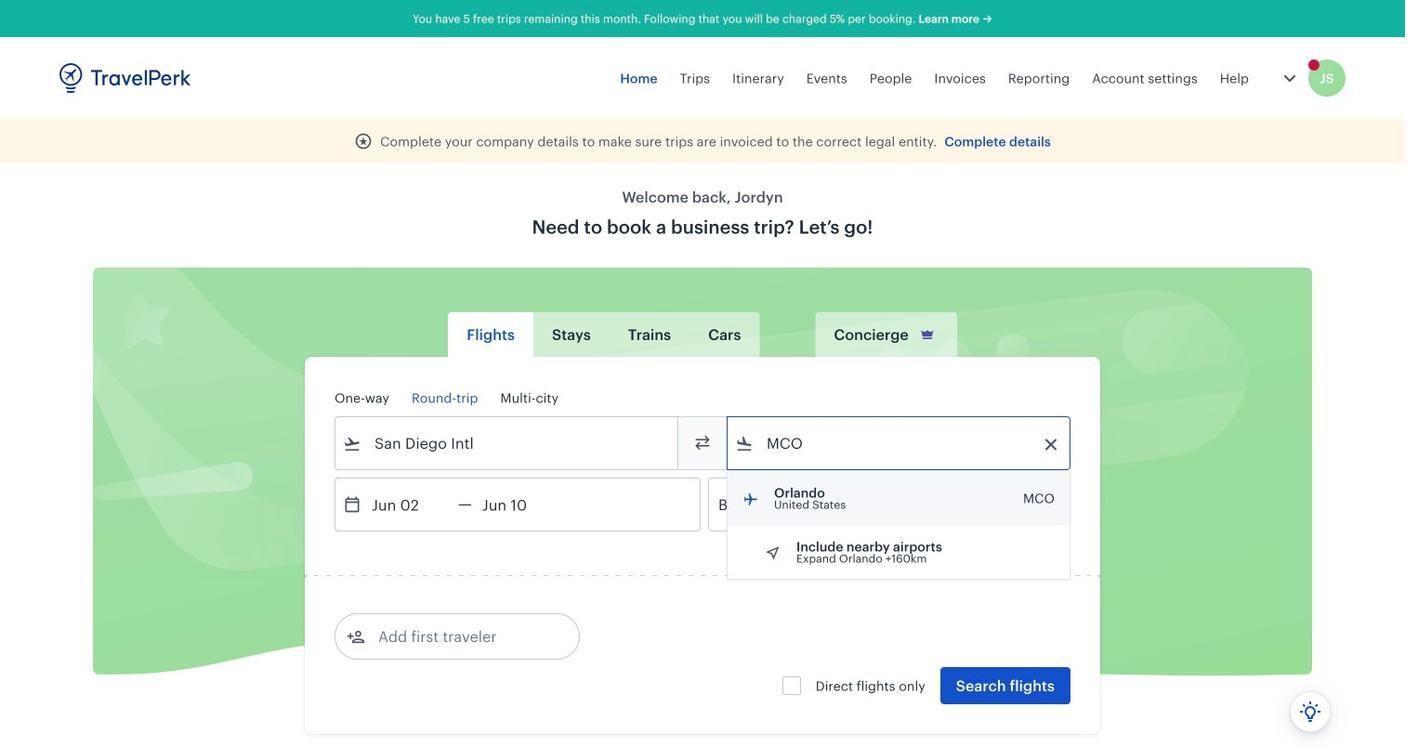 Task type: locate. For each thing, give the bounding box(es) containing it.
From search field
[[362, 428, 653, 458]]



Task type: vqa. For each thing, say whether or not it's contained in the screenshot.
"Add traveler" Search Field
no



Task type: describe. For each thing, give the bounding box(es) containing it.
Add first traveler search field
[[365, 622, 559, 652]]

Return text field
[[472, 479, 569, 531]]

Depart text field
[[362, 479, 458, 531]]

To search field
[[754, 428, 1046, 458]]



